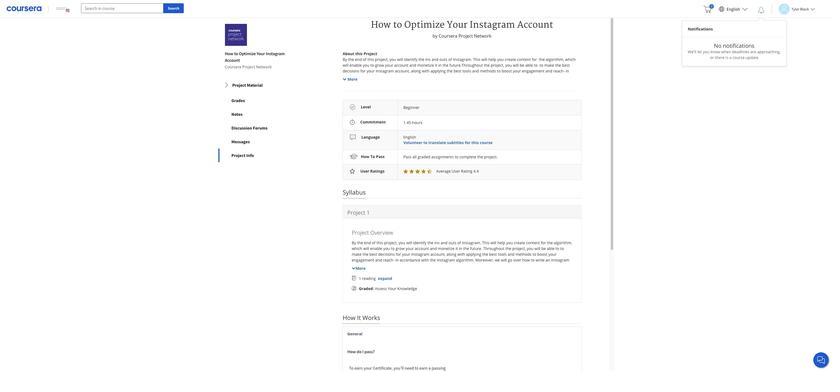Task type: vqa. For each thing, say whether or not it's contained in the screenshot.
bottommost Upcoming
no



Task type: describe. For each thing, give the bounding box(es) containing it.
to earn your certificate, you'll need to earn a passing
[[348, 366, 487, 372]]

language
[[362, 135, 380, 140]]

about inside by the end of this project, you will identify the ins and outs of instagram. this will help you create content for  the algorithm, which will enable you to grow your account and monetize it in the future. throughout the project, you will be able to  to make the best decisions for your instagram account, along with applying the best tools and methods to boost your engagement and reach- in accordance with the instagram algorithm. moreover, we will go over how to write an instagram bio and we will use different tools to create instagram story highlights that are essential for your business. this guided project is best for instagram users who are looking towards growing their account and increasing their business presence through instagramin this project we will use some free tools like canva, which will help you make different designs easily and the best thing about canva is that it's free!
[[386, 281, 396, 286]]

account, inside by the end of this project, you will identify the ins and outs of instagram. this will help you create content for  the algorithm, which will enable you to grow your account and monetize it in the future. throughout the project, you will be able to  to make the best decisions for your instagram account, along with applying the best tools and methods to boost your engagement and reach- in accordance with the instagram algorithm. moreover, we will go over how to write an instagram bio and we will use different tools to create instagram story highlights that are essential for your business. this guided project is best for instagram users who are looking towards growing their account and increasing their business presence through instagramin this project we will use some free tools like canva, which will help you make different designs easily and the best thing about canva is that it's free!
[[431, 252, 446, 257]]

grow inside about this project by the end of this project, you will identify the ins and outs of instagram. this will help you create content for  the algorithm, which will enable you to grow your account and monetize it in the future.throughout the project, you will be able to  to make the best decisions for your instagram account, along with applying the best tools and methods to boost your engagement and reach- in accordance with the instagram algorithm. moreover, we will go over how to write an instagram bio and we will use different tools to create instagram story highlights that are essential for your business. this guided project is best for instagram users who are looking towards growing their account and increasing their business presence through instagram in this project we will use some free tools like canva, which will help you make different designs easily and the best thing about canva is that it's free!
[[375, 63, 384, 68]]

along inside by the end of this project, you will identify the ins and outs of instagram. this will help you create content for  the algorithm, which will enable you to grow your account and monetize it in the future. throughout the project, you will be able to  to make the best decisions for your instagram account, along with applying the best tools and methods to boost your engagement and reach- in accordance with the instagram algorithm. moreover, we will go over how to write an instagram bio and we will use different tools to create instagram story highlights that are essential for your business. this guided project is best for instagram users who are looking towards growing their account and increasing their business presence through instagramin this project we will use some free tools like canva, which will help you make different designs easily and the best thing about canva is that it's free!
[[447, 252, 457, 257]]

average
[[437, 169, 451, 174]]

a inside notifications no notifications we'll let you know when deadlines are approaching, or there is a course update
[[730, 55, 732, 60]]

1.45
[[404, 120, 411, 125]]

material
[[247, 82, 263, 88]]

hide notifications image
[[758, 7, 765, 13]]

user ratings
[[361, 169, 385, 174]]

discussion
[[232, 125, 252, 131]]

monetize inside by the end of this project, you will identify the ins and outs of instagram. this will help you create content for  the algorithm, which will enable you to grow your account and monetize it in the future. throughout the project, you will be able to  to make the best decisions for your instagram account, along with applying the best tools and methods to boost your engagement and reach- in accordance with the instagram algorithm. moreover, we will go over how to write an instagram bio and we will use different tools to create instagram story highlights that are essential for your business. this guided project is best for instagram users who are looking towards growing their account and increasing their business presence through instagramin this project we will use some free tools like canva, which will help you make different designs easily and the best thing about canva is that it's free!
[[438, 246, 455, 251]]

future.
[[470, 246, 483, 251]]

business inside by the end of this project, you will identify the ins and outs of instagram. this will help you create content for  the algorithm, which will enable you to grow your account and monetize it in the future. throughout the project, you will be able to  to make the best decisions for your instagram account, along with applying the best tools and methods to boost your engagement and reach- in accordance with the instagram algorithm. moreover, we will go over how to write an instagram bio and we will use different tools to create instagram story highlights that are essential for your business. this guided project is best for instagram users who are looking towards growing their account and increasing their business presence through instagramin this project we will use some free tools like canva, which will help you make different designs easily and the best thing about canva is that it's free!
[[536, 269, 552, 274]]

designs inside by the end of this project, you will identify the ins and outs of instagram. this will help you create content for  the algorithm, which will enable you to grow your account and monetize it in the future. throughout the project, you will be able to  to make the best decisions for your instagram account, along with applying the best tools and methods to boost your engagement and reach- in accordance with the instagram algorithm. moreover, we will go over how to write an instagram bio and we will use different tools to create instagram story highlights that are essential for your business. this guided project is best for instagram users who are looking towards growing their account and increasing their business presence through instagramin this project we will use some free tools like canva, which will help you make different designs easily and the best thing about canva is that it's free!
[[543, 275, 557, 280]]

along inside about this project by the end of this project, you will identify the ins and outs of instagram. this will help you create content for  the algorithm, which will enable you to grow your account and monetize it in the future.throughout the project, you will be able to  to make the best decisions for your instagram account, along with applying the best tools and methods to boost your engagement and reach- in accordance with the instagram algorithm. moreover, we will go over how to write an instagram bio and we will use different tools to create instagram story highlights that are essential for your business. this guided project is best for instagram users who are looking towards growing their account and increasing their business presence through instagram in this project we will use some free tools like canva, which will help you make different designs easily and the best thing about canva is that it's free!
[[411, 68, 421, 74]]

optimize for how to optimize your instagram account by coursera project network
[[405, 19, 445, 30]]

how do i pass?
[[348, 349, 375, 355]]

business. inside by the end of this project, you will identify the ins and outs of instagram. this will help you create content for  the algorithm, which will enable you to grow your account and monetize it in the future. throughout the project, you will be able to  to make the best decisions for your instagram account, along with applying the best tools and methods to boost your engagement and reach- in accordance with the instagram algorithm. moreover, we will go over how to write an instagram bio and we will use different tools to create instagram story highlights that are essential for your business. this guided project is best for instagram users who are looking towards growing their account and increasing their business presence through instagramin this project we will use some free tools like canva, which will help you make different designs easily and the best thing about canva is that it's free!
[[525, 264, 542, 269]]

grades link
[[218, 94, 298, 107]]

algorithm, inside about this project by the end of this project, you will identify the ins and outs of instagram. this will help you create content for  the algorithm, which will enable you to grow your account and monetize it in the future.throughout the project, you will be able to  to make the best decisions for your instagram account, along with applying the best tools and methods to boost your engagement and reach- in accordance with the instagram algorithm. moreover, we will go over how to write an instagram bio and we will use different tools to create instagram story highlights that are essential for your business. this guided project is best for instagram users who are looking towards growing their account and increasing their business presence through instagram in this project we will use some free tools like canva, which will help you make different designs easily and the best thing about canva is that it's free!
[[546, 57, 565, 62]]

:
[[373, 286, 374, 292]]

0 vertical spatial more button
[[343, 76, 358, 82]]

looking inside about this project by the end of this project, you will identify the ins and outs of instagram. this will help you create content for  the algorithm, which will enable you to grow your account and monetize it in the future.throughout the project, you will be able to  to make the best decisions for your instagram account, along with applying the best tools and methods to boost your engagement and reach- in accordance with the instagram algorithm. moreover, we will go over how to write an instagram bio and we will use different tools to create instagram story highlights that are essential for your business. this guided project is best for instagram users who are looking towards growing their account and increasing their business presence through instagram in this project we will use some free tools like canva, which will help you make different designs easily and the best thing about canva is that it's free!
[[442, 86, 455, 91]]

in
[[343, 103, 346, 108]]

project up stacked file icon
[[352, 269, 365, 274]]

instagramin
[[367, 275, 389, 280]]

an inside about this project by the end of this project, you will identify the ins and outs of instagram. this will help you create content for  the algorithm, which will enable you to grow your account and monetize it in the future.throughout the project, you will be able to  to make the best decisions for your instagram account, along with applying the best tools and methods to boost your engagement and reach- in accordance with the instagram algorithm. moreover, we will go over how to write an instagram bio and we will use different tools to create instagram story highlights that are essential for your business. this guided project is best for instagram users who are looking towards growing their account and increasing their business presence through instagram in this project we will use some free tools like canva, which will help you make different designs easily and the best thing about canva is that it's free!
[[489, 74, 493, 79]]

tyler black
[[792, 6, 809, 11]]

ratings
[[370, 169, 385, 174]]

are inside notifications no notifications we'll let you know when deadlines are approaching, or there is a course update
[[751, 49, 757, 54]]

1 reading expand
[[359, 276, 392, 281]]

by the end of this project, you will identify the ins and outs of instagram. this will help you create content for  the algorithm, which will enable you to grow your account and monetize it in the future. throughout the project, you will be able to  to make the best decisions for your instagram account, along with applying the best tools and methods to boost your engagement and reach- in accordance with the instagram algorithm. moreover, we will go over how to write an instagram bio and we will use different tools to create instagram story highlights that are essential for your business. this guided project is best for instagram users who are looking towards growing their account and increasing their business presence through instagramin this project we will use some free tools like canva, which will help you make different designs easily and the best thing about canva is that it's free!
[[352, 240, 573, 286]]

how to pass
[[361, 154, 385, 159]]

how it works
[[343, 314, 380, 322]]

growing inside by the end of this project, you will identify the ins and outs of instagram. this will help you create content for  the algorithm, which will enable you to grow your account and monetize it in the future. throughout the project, you will be able to  to make the best decisions for your instagram account, along with applying the best tools and methods to boost your engagement and reach- in accordance with the instagram algorithm. moreover, we will go over how to write an instagram bio and we will use different tools to create instagram story highlights that are essential for your business. this guided project is best for instagram users who are looking towards growing their account and increasing their business presence through instagramin this project we will use some free tools like canva, which will help you make different designs easily and the best thing about canva is that it's free!
[[459, 269, 474, 274]]

shopping cart: 1 item image
[[704, 4, 714, 13]]

about
[[343, 51, 355, 56]]

story inside by the end of this project, you will identify the ins and outs of instagram. this will help you create content for  the algorithm, which will enable you to grow your account and monetize it in the future. throughout the project, you will be able to  to make the best decisions for your instagram account, along with applying the best tools and methods to boost your engagement and reach- in accordance with the instagram algorithm. moreover, we will go over how to write an instagram bio and we will use different tools to create instagram story highlights that are essential for your business. this guided project is best for instagram users who are looking towards growing their account and increasing their business presence through instagramin this project we will use some free tools like canva, which will help you make different designs easily and the best thing about canva is that it's free!
[[449, 264, 458, 269]]

subtitles
[[447, 140, 464, 145]]

identify inside about this project by the end of this project, you will identify the ins and outs of instagram. this will help you create content for  the algorithm, which will enable you to grow your account and monetize it in the future.throughout the project, you will be able to  to make the best decisions for your instagram account, along with applying the best tools and methods to boost your engagement and reach- in accordance with the instagram algorithm. moreover, we will go over how to write an instagram bio and we will use different tools to create instagram story highlights that are essential for your business. this guided project is best for instagram users who are looking towards growing their account and increasing their business presence through instagram in this project we will use some free tools like canva, which will help you make different designs easily and the best thing about canva is that it's free!
[[404, 57, 418, 62]]

your inside how to optimize your instagram account coursera project network
[[257, 51, 265, 56]]

your for graded
[[388, 286, 397, 292]]

future.throughout
[[450, 63, 483, 68]]

assignments
[[432, 154, 454, 160]]

search button
[[164, 3, 184, 13]]

approaching,
[[758, 49, 781, 54]]

towards inside about this project by the end of this project, you will identify the ins and outs of instagram. this will help you create content for  the algorithm, which will enable you to grow your account and monetize it in the future.throughout the project, you will be able to  to make the best decisions for your instagram account, along with applying the best tools and methods to boost your engagement and reach- in accordance with the instagram algorithm. moreover, we will go over how to write an instagram bio and we will use different tools to create instagram story highlights that are essential for your business. this guided project is best for instagram users who are looking towards growing their account and increasing their business presence through instagram in this project we will use some free tools like canva, which will help you make different designs easily and the best thing about canva is that it's free!
[[456, 86, 471, 91]]

enable inside about this project by the end of this project, you will identify the ins and outs of instagram. this will help you create content for  the algorithm, which will enable you to grow your account and monetize it in the future.throughout the project, you will be able to  to make the best decisions for your instagram account, along with applying the best tools and methods to boost your engagement and reach- in accordance with the instagram algorithm. moreover, we will go over how to write an instagram bio and we will use different tools to create instagram story highlights that are essential for your business. this guided project is best for instagram users who are looking towards growing their account and increasing their business presence through instagram in this project we will use some free tools like canva, which will help you make different designs easily and the best thing about canva is that it's free!
[[350, 63, 362, 68]]

reach- inside about this project by the end of this project, you will identify the ins and outs of instagram. this will help you create content for  the algorithm, which will enable you to grow your account and monetize it in the future.throughout the project, you will be able to  to make the best decisions for your instagram account, along with applying the best tools and methods to boost your engagement and reach- in accordance with the instagram algorithm. moreover, we will go over how to write an instagram bio and we will use different tools to create instagram story highlights that are essential for your business. this guided project is best for instagram users who are looking towards growing their account and increasing their business presence through instagram in this project we will use some free tools like canva, which will help you make different designs easily and the best thing about canva is that it's free!
[[554, 68, 565, 74]]

identify inside by the end of this project, you will identify the ins and outs of instagram. this will help you create content for  the algorithm, which will enable you to grow your account and monetize it in the future. throughout the project, you will be able to  to make the best decisions for your instagram account, along with applying the best tools and methods to boost your engagement and reach- in accordance with the instagram algorithm. moreover, we will go over how to write an instagram bio and we will use different tools to create instagram story highlights that are essential for your business. this guided project is best for instagram users who are looking towards growing their account and increasing their business presence through instagramin this project we will use some free tools like canva, which will help you make different designs easily and the best thing about canva is that it's free!
[[413, 240, 427, 246]]

accordance inside about this project by the end of this project, you will identify the ins and outs of instagram. this will help you create content for  the algorithm, which will enable you to grow your account and monetize it in the future.throughout the project, you will be able to  to make the best decisions for your instagram account, along with applying the best tools and methods to boost your engagement and reach- in accordance with the instagram algorithm. moreover, we will go over how to write an instagram bio and we will use different tools to create instagram story highlights that are essential for your business. this guided project is best for instagram users who are looking towards growing their account and increasing their business presence through instagram in this project we will use some free tools like canva, which will help you make different designs easily and the best thing about canva is that it's free!
[[343, 74, 363, 79]]

through inside about this project by the end of this project, you will identify the ins and outs of instagram. this will help you create content for  the algorithm, which will enable you to grow your account and monetize it in the future.throughout the project, you will be able to  to make the best decisions for your instagram account, along with applying the best tools and methods to boost your engagement and reach- in accordance with the instagram algorithm. moreover, we will go over how to write an instagram bio and we will use different tools to create instagram story highlights that are essential for your business. this guided project is best for instagram users who are looking towards growing their account and increasing their business presence through instagram in this project we will use some free tools like canva, which will help you make different designs easily and the best thing about canva is that it's free!
[[343, 92, 357, 97]]

your inside to earn your certificate, you'll need to earn a passing
[[364, 366, 372, 371]]

about this project by the end of this project, you will identify the ins and outs of instagram. this will help you create content for  the algorithm, which will enable you to grow your account and monetize it in the future.throughout the project, you will be able to  to make the best decisions for your instagram account, along with applying the best tools and methods to boost your engagement and reach- in accordance with the instagram algorithm. moreover, we will go over how to write an instagram bio and we will use different tools to create instagram story highlights that are essential for your business. this guided project is best for instagram users who are looking towards growing their account and increasing their business presence through instagram in this project we will use some free tools like canva, which will help you make different designs easily and the best thing about canva is that it's free!
[[343, 51, 583, 114]]

canva, inside about this project by the end of this project, you will identify the ins and outs of instagram. this will help you create content for  the algorithm, which will enable you to grow your account and monetize it in the future.throughout the project, you will be able to  to make the best decisions for your instagram account, along with applying the best tools and methods to boost your engagement and reach- in accordance with the instagram algorithm. moreover, we will go over how to write an instagram bio and we will use different tools to create instagram story highlights that are essential for your business. this guided project is best for instagram users who are looking towards growing their account and increasing their business presence through instagram in this project we will use some free tools like canva, which will help you make different designs easily and the best thing about canva is that it's free!
[[425, 103, 437, 108]]

4.4
[[474, 169, 479, 174]]

some inside by the end of this project, you will identify the ins and outs of instagram. this will help you create content for  the algorithm, which will enable you to grow your account and monetize it in the future. throughout the project, you will be able to  to make the best decisions for your instagram account, along with applying the best tools and methods to boost your engagement and reach- in accordance with the instagram algorithm. moreover, we will go over how to write an instagram bio and we will use different tools to create instagram story highlights that are essential for your business. this guided project is best for instagram users who are looking towards growing their account and increasing their business presence through instagramin this project we will use some free tools like canva, which will help you make different designs easily and the best thing about canva is that it's free!
[[432, 275, 441, 280]]

average user rating 4.4
[[437, 169, 479, 174]]

how for how to optimize your instagram account coursera project network
[[225, 51, 233, 56]]

thing inside by the end of this project, you will identify the ins and outs of instagram. this will help you create content for  the algorithm, which will enable you to grow your account and monetize it in the future. throughout the project, you will be able to  to make the best decisions for your instagram account, along with applying the best tools and methods to boost your engagement and reach- in accordance with the instagram algorithm. moreover, we will go over how to write an instagram bio and we will use different tools to create instagram story highlights that are essential for your business. this guided project is best for instagram users who are looking towards growing their account and increasing their business presence through instagramin this project we will use some free tools like canva, which will help you make different designs easily and the best thing about canva is that it's free!
[[375, 281, 385, 286]]

volunteer to translate subtitles for this course link
[[404, 140, 493, 145]]

rating
[[461, 169, 473, 174]]

project info
[[232, 153, 254, 158]]

help center image
[[818, 357, 825, 364]]

notifications
[[688, 26, 713, 32]]

1 vertical spatial more
[[356, 266, 366, 271]]

enable inside by the end of this project, you will identify the ins and outs of instagram. this will help you create content for  the algorithm, which will enable you to grow your account and monetize it in the future. throughout the project, you will be able to  to make the best decisions for your instagram account, along with applying the best tools and methods to boost your engagement and reach- in accordance with the instagram algorithm. moreover, we will go over how to write an instagram bio and we will use different tools to create instagram story highlights that are essential for your business. this guided project is best for instagram users who are looking towards growing their account and increasing their business presence through instagramin this project we will use some free tools like canva, which will help you make different designs easily and the best thing about canva is that it's free!
[[370, 246, 383, 251]]

you'll
[[394, 366, 404, 371]]

0 horizontal spatial 1
[[359, 276, 361, 281]]

project 1
[[348, 209, 370, 216]]

0 vertical spatial 1
[[367, 209, 370, 216]]

expand button
[[378, 276, 392, 282]]

some inside about this project by the end of this project, you will identify the ins and outs of instagram. this will help you create content for  the algorithm, which will enable you to grow your account and monetize it in the future.throughout the project, you will be able to  to make the best decisions for your instagram account, along with applying the best tools and methods to boost your engagement and reach- in accordance with the instagram algorithm. moreover, we will go over how to write an instagram bio and we will use different tools to create instagram story highlights that are essential for your business. this guided project is best for instagram users who are looking towards growing their account and increasing their business presence through instagram in this project we will use some free tools like canva, which will help you make different designs easily and the best thing about canva is that it's free!
[[389, 103, 399, 108]]

by inside by the end of this project, you will identify the ins and outs of instagram. this will help you create content for  the algorithm, which will enable you to grow your account and monetize it in the future. throughout the project, you will be able to  to make the best decisions for your instagram account, along with applying the best tools and methods to boost your engagement and reach- in accordance with the instagram algorithm. moreover, we will go over how to write an instagram bio and we will use different tools to create instagram story highlights that are essential for your business. this guided project is best for instagram users who are looking towards growing their account and increasing their business presence through instagramin this project we will use some free tools like canva, which will help you make different designs easily and the best thing about canva is that it's free!
[[352, 240, 356, 246]]

update
[[746, 55, 759, 60]]

content inside by the end of this project, you will identify the ins and outs of instagram. this will help you create content for  the algorithm, which will enable you to grow your account and monetize it in the future. throughout the project, you will be able to  to make the best decisions for your instagram account, along with applying the best tools and methods to boost your engagement and reach- in accordance with the instagram algorithm. moreover, we will go over how to write an instagram bio and we will use different tools to create instagram story highlights that are essential for your business. this guided project is best for instagram users who are looking towards growing their account and increasing their business presence through instagramin this project we will use some free tools like canva, which will help you make different designs easily and the best thing about canva is that it's free!
[[526, 240, 540, 246]]

0 vertical spatial to
[[371, 154, 375, 159]]

discussion forums
[[232, 125, 268, 131]]

1 vertical spatial more button
[[352, 266, 366, 271]]

project info link
[[218, 149, 298, 162]]

notes link
[[218, 107, 298, 121]]

how to optimize your instagram account by coursera project network
[[371, 19, 553, 39]]

your for how to optimize your instagram account
[[447, 19, 468, 30]]

notifications no notifications we'll let you know when deadlines are approaching, or there is a course update
[[688, 26, 781, 60]]

over inside about this project by the end of this project, you will identify the ins and outs of instagram. this will help you create content for  the algorithm, which will enable you to grow your account and monetize it in the future.throughout the project, you will be able to  to make the best decisions for your instagram account, along with applying the best tools and methods to boost your engagement and reach- in accordance with the instagram algorithm. moreover, we will go over how to write an instagram bio and we will use different tools to create instagram story highlights that are essential for your business. this guided project is best for instagram users who are looking towards growing their account and increasing their business presence through instagram in this project we will use some free tools like canva, which will help you make different designs easily and the best thing about canva is that it's free!
[[457, 74, 465, 79]]

or
[[711, 55, 715, 60]]

moreover, inside by the end of this project, you will identify the ins and outs of instagram. this will help you create content for  the algorithm, which will enable you to grow your account and monetize it in the future. throughout the project, you will be able to  to make the best decisions for your instagram account, along with applying the best tools and methods to boost your engagement and reach- in accordance with the instagram algorithm. moreover, we will go over how to write an instagram bio and we will use different tools to create instagram story highlights that are essential for your business. this guided project is best for instagram users who are looking towards growing their account and increasing their business presence through instagramin this project we will use some free tools like canva, which will help you make different designs easily and the best thing about canva is that it's free!
[[476, 258, 494, 263]]

monetize inside about this project by the end of this project, you will identify the ins and outs of instagram. this will help you create content for  the algorithm, which will enable you to grow your account and monetize it in the future.throughout the project, you will be able to  to make the best decisions for your instagram account, along with applying the best tools and methods to boost your engagement and reach- in accordance with the instagram algorithm. moreover, we will go over how to write an instagram bio and we will use different tools to create instagram story highlights that are essential for your business. this guided project is best for instagram users who are looking towards growing their account and increasing their business presence through instagram in this project we will use some free tools like canva, which will help you make different designs easily and the best thing about canva is that it's free!
[[418, 63, 434, 68]]

decisions inside about this project by the end of this project, you will identify the ins and outs of instagram. this will help you create content for  the algorithm, which will enable you to grow your account and monetize it in the future.throughout the project, you will be able to  to make the best decisions for your instagram account, along with applying the best tools and methods to boost your engagement and reach- in accordance with the instagram algorithm. moreover, we will go over how to write an instagram bio and we will use different tools to create instagram story highlights that are essential for your business. this guided project is best for instagram users who are looking towards growing their account and increasing their business presence through instagram in this project we will use some free tools like canva, which will help you make different designs easily and the best thing about canva is that it's free!
[[343, 68, 360, 74]]

hours
[[412, 120, 423, 125]]

outs inside by the end of this project, you will identify the ins and outs of instagram. this will help you create content for  the algorithm, which will enable you to grow your account and monetize it in the future. throughout the project, you will be able to  to make the best decisions for your instagram account, along with applying the best tools and methods to boost your engagement and reach- in accordance with the instagram algorithm. moreover, we will go over how to write an instagram bio and we will use different tools to create instagram story highlights that are essential for your business. this guided project is best for instagram users who are looking towards growing their account and increasing their business presence through instagramin this project we will use some free tools like canva, which will help you make different designs easily and the best thing about canva is that it's free!
[[449, 240, 457, 246]]

algorithm, inside by the end of this project, you will identify the ins and outs of instagram. this will help you create content for  the algorithm, which will enable you to grow your account and monetize it in the future. throughout the project, you will be able to  to make the best decisions for your instagram account, along with applying the best tools and methods to boost your engagement and reach- in accordance with the instagram algorithm. moreover, we will go over how to write an instagram bio and we will use different tools to create instagram story highlights that are essential for your business. this guided project is best for instagram users who are looking towards growing their account and increasing their business presence through instagramin this project we will use some free tools like canva, which will help you make different designs easily and the best thing about canva is that it's free!
[[554, 240, 573, 246]]

it
[[357, 314, 361, 322]]

how inside by the end of this project, you will identify the ins and outs of instagram. this will help you create content for  the algorithm, which will enable you to grow your account and monetize it in the future. throughout the project, you will be able to  to make the best decisions for your instagram account, along with applying the best tools and methods to boost your engagement and reach- in accordance with the instagram algorithm. moreover, we will go over how to write an instagram bio and we will use different tools to create instagram story highlights that are essential for your business. this guided project is best for instagram users who are looking towards growing their account and increasing their business presence through instagramin this project we will use some free tools like canva, which will help you make different designs easily and the best thing about canva is that it's free!
[[523, 258, 530, 263]]

who inside by the end of this project, you will identify the ins and outs of instagram. this will help you create content for  the algorithm, which will enable you to grow your account and monetize it in the future. throughout the project, you will be able to  to make the best decisions for your instagram account, along with applying the best tools and methods to boost your engagement and reach- in accordance with the instagram algorithm. moreover, we will go over how to write an instagram bio and we will use different tools to create instagram story highlights that are essential for your business. this guided project is best for instagram users who are looking towards growing their account and increasing their business presence through instagramin this project we will use some free tools like canva, which will help you make different designs easily and the best thing about canva is that it's free!
[[414, 269, 422, 274]]

pass all graded assignments to complete the project.
[[404, 154, 498, 160]]

how for how to pass
[[361, 154, 370, 159]]

project material
[[232, 82, 263, 88]]

notifications
[[723, 42, 755, 49]]

how to optimize your instagram account coursera project network
[[225, 51, 285, 70]]

messages link
[[218, 135, 298, 149]]

translate
[[429, 140, 446, 145]]

certificate,
[[373, 366, 393, 371]]

grades
[[232, 98, 245, 103]]

that up "commitment"
[[359, 109, 366, 114]]

passing
[[432, 366, 446, 371]]

how for how it works
[[343, 314, 356, 322]]

highlights inside by the end of this project, you will identify the ins and outs of instagram. this will help you create content for  the algorithm, which will enable you to grow your account and monetize it in the future. throughout the project, you will be able to  to make the best decisions for your instagram account, along with applying the best tools and methods to boost your engagement and reach- in accordance with the instagram algorithm. moreover, we will go over how to write an instagram bio and we will use different tools to create instagram story highlights that are essential for your business. this guided project is best for instagram users who are looking towards growing their account and increasing their business presence through instagramin this project we will use some free tools like canva, which will help you make different designs easily and the best thing about canva is that it's free!
[[459, 264, 477, 269]]

free inside by the end of this project, you will identify the ins and outs of instagram. this will help you create content for  the algorithm, which will enable you to grow your account and monetize it in the future. throughout the project, you will be able to  to make the best decisions for your instagram account, along with applying the best tools and methods to boost your engagement and reach- in accordance with the instagram algorithm. moreover, we will go over how to write an instagram bio and we will use different tools to create instagram story highlights that are essential for your business. this guided project is best for instagram users who are looking towards growing their account and increasing their business presence through instagramin this project we will use some free tools like canva, which will help you make different designs easily and the best thing about canva is that it's free!
[[442, 275, 450, 280]]

discussion forums link
[[218, 121, 298, 135]]

stacked file image
[[352, 276, 357, 281]]

to inside english volunteer to translate subtitles for this course
[[424, 140, 428, 145]]

algorithm. inside about this project by the end of this project, you will identify the ins and outs of instagram. this will help you create content for  the algorithm, which will enable you to grow your account and monetize it in the future.throughout the project, you will be able to  to make the best decisions for your instagram account, along with applying the best tools and methods to boost your engagement and reach- in accordance with the instagram algorithm. moreover, we will go over how to write an instagram bio and we will use different tools to create instagram story highlights that are essential for your business. this guided project is best for instagram users who are looking towards growing their account and increasing their business presence through instagram in this project we will use some free tools like canva, which will help you make different designs easily and the best thing about canva is that it's free!
[[399, 74, 418, 79]]

we'll
[[688, 49, 697, 54]]

presence inside about this project by the end of this project, you will identify the ins and outs of instagram. this will help you create content for  the algorithm, which will enable you to grow your account and monetize it in the future.throughout the project, you will be able to  to make the best decisions for your instagram account, along with applying the best tools and methods to boost your engagement and reach- in accordance with the instagram algorithm. moreover, we will go over how to write an instagram bio and we will use different tools to create instagram story highlights that are essential for your business. this guided project is best for instagram users who are looking towards growing their account and increasing their business presence through instagram in this project we will use some free tools like canva, which will help you make different designs easily and the best thing about canva is that it's free!
[[565, 86, 582, 91]]

story inside about this project by the end of this project, you will identify the ins and outs of instagram. this will help you create content for  the algorithm, which will enable you to grow your account and monetize it in the future.throughout the project, you will be able to  to make the best decisions for your instagram account, along with applying the best tools and methods to boost your engagement and reach- in accordance with the instagram algorithm. moreover, we will go over how to write an instagram bio and we will use different tools to create instagram story highlights that are essential for your business. this guided project is best for instagram users who are looking towards growing their account and increasing their business presence through instagram in this project we will use some free tools like canva, which will help you make different designs easily and the best thing about canva is that it's free!
[[374, 80, 383, 85]]

boost inside about this project by the end of this project, you will identify the ins and outs of instagram. this will help you create content for  the algorithm, which will enable you to grow your account and monetize it in the future.throughout the project, you will be able to  to make the best decisions for your instagram account, along with applying the best tools and methods to boost your engagement and reach- in accordance with the instagram algorithm. moreover, we will go over how to write an instagram bio and we will use different tools to create instagram story highlights that are essential for your business. this guided project is best for instagram users who are looking towards growing their account and increasing their business presence through instagram in this project we will use some free tools like canva, which will help you make different designs easily and the best thing about canva is that it's free!
[[502, 68, 512, 74]]

there
[[715, 55, 725, 60]]

deadlines
[[733, 49, 750, 54]]

graded : assess your knowledge
[[359, 286, 417, 292]]

english for english volunteer to translate subtitles for this course
[[404, 135, 416, 140]]

instagram. inside by the end of this project, you will identify the ins and outs of instagram. this will help you create content for  the algorithm, which will enable you to grow your account and monetize it in the future. throughout the project, you will be able to  to make the best decisions for your instagram account, along with applying the best tools and methods to boost your engagement and reach- in accordance with the instagram algorithm. moreover, we will go over how to write an instagram bio and we will use different tools to create instagram story highlights that are essential for your business. this guided project is best for instagram users who are looking towards growing their account and increasing their business presence through instagramin this project we will use some free tools like canva, which will help you make different designs easily and the best thing about canva is that it's free!
[[462, 240, 482, 246]]

you inside notifications no notifications we'll let you know when deadlines are approaching, or there is a course update
[[703, 49, 710, 54]]

pass?
[[365, 349, 375, 355]]

i
[[363, 349, 364, 355]]

boost inside by the end of this project, you will identify the ins and outs of instagram. this will help you create content for  the algorithm, which will enable you to grow your account and monetize it in the future. throughout the project, you will be able to  to make the best decisions for your instagram account, along with applying the best tools and methods to boost your engagement and reach- in accordance with the instagram algorithm. moreover, we will go over how to write an instagram bio and we will use different tools to create instagram story highlights that are essential for your business. this guided project is best for instagram users who are looking towards growing their account and increasing their business presence through instagramin this project we will use some free tools like canva, which will help you make different designs easily and the best thing about canva is that it's free!
[[538, 252, 548, 257]]

when
[[722, 49, 732, 54]]

free inside about this project by the end of this project, you will identify the ins and outs of instagram. this will help you create content for  the algorithm, which will enable you to grow your account and monetize it in the future.throughout the project, you will be able to  to make the best decisions for your instagram account, along with applying the best tools and methods to boost your engagement and reach- in accordance with the instagram algorithm. moreover, we will go over how to write an instagram bio and we will use different tools to create instagram story highlights that are essential for your business. this guided project is best for instagram users who are looking towards growing their account and increasing their business presence through instagram in this project we will use some free tools like canva, which will help you make different designs easily and the best thing about canva is that it's free!
[[400, 103, 407, 108]]

be inside by the end of this project, you will identify the ins and outs of instagram. this will help you create content for  the algorithm, which will enable you to grow your account and monetize it in the future. throughout the project, you will be able to  to make the best decisions for your instagram account, along with applying the best tools and methods to boost your engagement and reach- in accordance with the instagram algorithm. moreover, we will go over how to write an instagram bio and we will use different tools to create instagram story highlights that are essential for your business. this guided project is best for instagram users who are looking towards growing their account and increasing their business presence through instagramin this project we will use some free tools like canva, which will help you make different designs easily and the best thing about canva is that it's free!
[[542, 246, 546, 251]]

works
[[363, 314, 380, 322]]

throughout
[[484, 246, 505, 251]]

end inside about this project by the end of this project, you will identify the ins and outs of instagram. this will help you create content for  the algorithm, which will enable you to grow your account and monetize it in the future.throughout the project, you will be able to  to make the best decisions for your instagram account, along with applying the best tools and methods to boost your engagement and reach- in accordance with the instagram algorithm. moreover, we will go over how to write an instagram bio and we will use different tools to create instagram story highlights that are essential for your business. this guided project is best for instagram users who are looking towards growing their account and increasing their business presence through instagram in this project we will use some free tools like canva, which will help you make different designs easily and the best thing about canva is that it's free!
[[355, 57, 362, 62]]

1.45 hours
[[404, 120, 423, 125]]

users inside by the end of this project, you will identify the ins and outs of instagram. this will help you create content for  the algorithm, which will enable you to grow your account and monetize it in the future. throughout the project, you will be able to  to make the best decisions for your instagram account, along with applying the best tools and methods to boost your engagement and reach- in accordance with the instagram algorithm. moreover, we will go over how to write an instagram bio and we will use different tools to create instagram story highlights that are essential for your business. this guided project is best for instagram users who are looking towards growing their account and increasing their business presence through instagramin this project we will use some free tools like canva, which will help you make different designs easily and the best thing about canva is that it's free!
[[403, 269, 413, 274]]

applying inside by the end of this project, you will identify the ins and outs of instagram. this will help you create content for  the algorithm, which will enable you to grow your account and monetize it in the future. throughout the project, you will be able to  to make the best decisions for your instagram account, along with applying the best tools and methods to boost your engagement and reach- in accordance with the instagram algorithm. moreover, we will go over how to write an instagram bio and we will use different tools to create instagram story highlights that are essential for your business. this guided project is best for instagram users who are looking towards growing their account and increasing their business presence through instagramin this project we will use some free tools like canva, which will help you make different designs easily and the best thing about canva is that it's free!
[[466, 252, 482, 257]]

content inside about this project by the end of this project, you will identify the ins and outs of instagram. this will help you create content for  the algorithm, which will enable you to grow your account and monetize it in the future.throughout the project, you will be able to  to make the best decisions for your instagram account, along with applying the best tools and methods to boost your engagement and reach- in accordance with the instagram algorithm. moreover, we will go over how to write an instagram bio and we will use different tools to create instagram story highlights that are essential for your business. this guided project is best for instagram users who are looking towards growing their account and increasing their business presence through instagram in this project we will use some free tools like canva, which will help you make different designs easily and the best thing about canva is that it's free!
[[517, 57, 531, 62]]

forums
[[253, 125, 268, 131]]

1 user from the left
[[361, 169, 369, 174]]

by
[[433, 33, 438, 39]]

need
[[405, 366, 414, 371]]

syllabus
[[343, 188, 366, 196]]

english button
[[717, 0, 750, 18]]

overview
[[371, 229, 393, 237]]

it's inside by the end of this project, you will identify the ins and outs of instagram. this will help you create content for  the algorithm, which will enable you to grow your account and monetize it in the future. throughout the project, you will be able to  to make the best decisions for your instagram account, along with applying the best tools and methods to boost your engagement and reach- in accordance with the instagram algorithm. moreover, we will go over how to write an instagram bio and we will use different tools to create instagram story highlights that are essential for your business. this guided project is best for instagram users who are looking towards growing their account and increasing their business presence through instagramin this project we will use some free tools like canva, which will help you make different designs easily and the best thing about canva is that it's free!
[[421, 281, 426, 286]]

notes
[[232, 112, 243, 117]]

do
[[357, 349, 362, 355]]

tyler black button
[[772, 3, 816, 14]]

all
[[413, 154, 417, 160]]

towards inside by the end of this project, you will identify the ins and outs of instagram. this will help you create content for  the algorithm, which will enable you to grow your account and monetize it in the future. throughout the project, you will be able to  to make the best decisions for your instagram account, along with applying the best tools and methods to boost your engagement and reach- in accordance with the instagram algorithm. moreover, we will go over how to write an instagram bio and we will use different tools to create instagram story highlights that are essential for your business. this guided project is best for instagram users who are looking towards growing their account and increasing their business presence through instagramin this project we will use some free tools like canva, which will help you make different designs easily and the best thing about canva is that it's free!
[[444, 269, 458, 274]]

tyler
[[792, 6, 800, 11]]

course inside notifications no notifications we'll let you know when deadlines are approaching, or there is a course update
[[733, 55, 745, 60]]

project material button
[[219, 77, 297, 93]]

instagram inside how to optimize your instagram account by coursera project network
[[470, 19, 515, 30]]

outs inside about this project by the end of this project, you will identify the ins and outs of instagram. this will help you create content for  the algorithm, which will enable you to grow your account and monetize it in the future.throughout the project, you will be able to  to make the best decisions for your instagram account, along with applying the best tools and methods to boost your engagement and reach- in accordance with the instagram algorithm. moreover, we will go over how to write an instagram bio and we will use different tools to create instagram story highlights that are essential for your business. this guided project is best for instagram users who are looking towards growing their account and increasing their business presence through instagram in this project we will use some free tools like canva, which will help you make different designs easily and the best thing about canva is that it's free!
[[440, 57, 448, 62]]

account for how to optimize your instagram account by coursera project network
[[518, 19, 553, 30]]

to inside how to optimize your instagram account by coursera project network
[[393, 19, 402, 30]]

let
[[698, 49, 702, 54]]

increasing inside by the end of this project, you will identify the ins and outs of instagram. this will help you create content for  the algorithm, which will enable you to grow your account and monetize it in the future. throughout the project, you will be able to  to make the best decisions for your instagram account, along with applying the best tools and methods to boost your engagement and reach- in accordance with the instagram algorithm. moreover, we will go over how to write an instagram bio and we will use different tools to create instagram story highlights that are essential for your business. this guided project is best for instagram users who are looking towards growing their account and increasing their business presence through instagramin this project we will use some free tools like canva, which will help you make different designs easily and the best thing about canva is that it's free!
[[507, 269, 526, 274]]



Task type: locate. For each thing, give the bounding box(es) containing it.
to
[[393, 19, 402, 30], [234, 51, 238, 56], [371, 63, 374, 68], [534, 63, 538, 68], [540, 63, 544, 68], [497, 68, 501, 74], [474, 74, 478, 79], [575, 74, 579, 79], [424, 140, 428, 145], [455, 154, 459, 160], [391, 246, 395, 251], [556, 246, 560, 251], [561, 246, 564, 251], [533, 252, 537, 257], [531, 258, 535, 263], [413, 264, 417, 269], [415, 366, 419, 371]]

1 vertical spatial business
[[536, 269, 552, 274]]

that up the knowledge
[[413, 281, 420, 286]]

1 horizontal spatial pass
[[404, 154, 412, 160]]

some
[[389, 103, 399, 108], [432, 275, 441, 280]]

0 horizontal spatial methods
[[480, 68, 496, 74]]

grow
[[375, 63, 384, 68], [396, 246, 405, 251]]

enable down about
[[350, 63, 362, 68]]

a left the passing
[[429, 366, 431, 371]]

0 vertical spatial account
[[518, 19, 553, 30]]

0 horizontal spatial able
[[526, 63, 533, 68]]

how inside about this project by the end of this project, you will identify the ins and outs of instagram. this will help you create content for  the algorithm, which will enable you to grow your account and monetize it in the future.throughout the project, you will be able to  to make the best decisions for your instagram account, along with applying the best tools and methods to boost your engagement and reach- in accordance with the instagram algorithm. moreover, we will go over how to write an instagram bio and we will use different tools to create instagram story highlights that are essential for your business. this guided project is best for instagram users who are looking towards growing their account and increasing their business presence through instagram in this project we will use some free tools like canva, which will help you make different designs easily and the best thing about canva is that it's free!
[[466, 74, 473, 79]]

account, inside about this project by the end of this project, you will identify the ins and outs of instagram. this will help you create content for  the algorithm, which will enable you to grow your account and monetize it in the future.throughout the project, you will be able to  to make the best decisions for your instagram account, along with applying the best tools and methods to boost your engagement and reach- in accordance with the instagram algorithm. moreover, we will go over how to write an instagram bio and we will use different tools to create instagram story highlights that are essential for your business. this guided project is best for instagram users who are looking towards growing their account and increasing their business presence through instagram in this project we will use some free tools like canva, which will help you make different designs easily and the best thing about canva is that it's free!
[[395, 68, 410, 74]]

user left rating
[[452, 169, 460, 174]]

reading
[[362, 276, 376, 281]]

ins inside by the end of this project, you will identify the ins and outs of instagram. this will help you create content for  the algorithm, which will enable you to grow your account and monetize it in the future. throughout the project, you will be able to  to make the best decisions for your instagram account, along with applying the best tools and methods to boost your engagement and reach- in accordance with the instagram algorithm. moreover, we will go over how to write an instagram bio and we will use different tools to create instagram story highlights that are essential for your business. this guided project is best for instagram users who are looking towards growing their account and increasing their business presence through instagramin this project we will use some free tools like canva, which will help you make different designs easily and the best thing about canva is that it's free!
[[435, 240, 440, 246]]

for inside english volunteer to translate subtitles for this course
[[465, 140, 471, 145]]

1 vertical spatial your
[[257, 51, 265, 56]]

engagement
[[522, 68, 545, 74], [352, 258, 374, 263]]

more button down about
[[343, 76, 358, 82]]

project inside dropdown button
[[232, 82, 246, 88]]

able inside by the end of this project, you will identify the ins and outs of instagram. this will help you create content for  the algorithm, which will enable you to grow your account and monetize it in the future. throughout the project, you will be able to  to make the best decisions for your instagram account, along with applying the best tools and methods to boost your engagement and reach- in accordance with the instagram algorithm. moreover, we will go over how to write an instagram bio and we will use different tools to create instagram story highlights that are essential for your business. this guided project is best for instagram users who are looking towards growing their account and increasing their business presence through instagramin this project we will use some free tools like canva, which will help you make different designs easily and the best thing about canva is that it's free!
[[547, 246, 555, 251]]

instagram. up future.
[[462, 240, 482, 246]]

1 horizontal spatial it
[[456, 246, 458, 251]]

0 vertical spatial bio
[[514, 74, 519, 79]]

black
[[801, 6, 809, 11]]

presence
[[565, 86, 582, 91], [553, 269, 569, 274]]

boost
[[502, 68, 512, 74], [538, 252, 548, 257]]

1 vertical spatial write
[[536, 258, 545, 263]]

reach-
[[554, 68, 565, 74], [383, 258, 395, 263]]

increasing inside about this project by the end of this project, you will identify the ins and outs of instagram. this will help you create content for  the algorithm, which will enable you to grow your account and monetize it in the future.throughout the project, you will be able to  to make the best decisions for your instagram account, along with applying the best tools and methods to boost your engagement and reach- in accordance with the instagram algorithm. moreover, we will go over how to write an instagram bio and we will use different tools to create instagram story highlights that are essential for your business. this guided project is best for instagram users who are looking towards growing their account and increasing their business presence through instagram in this project we will use some free tools like canva, which will help you make different designs easily and the best thing about canva is that it's free!
[[520, 86, 538, 91]]

1 horizontal spatial a
[[730, 55, 732, 60]]

coursera project network image
[[225, 24, 247, 46]]

assess
[[375, 286, 387, 292]]

0 vertical spatial instagram.
[[453, 57, 472, 62]]

a down when
[[730, 55, 732, 60]]

canva down in
[[343, 109, 354, 114]]

2 user from the left
[[452, 169, 460, 174]]

ins inside about this project by the end of this project, you will identify the ins and outs of instagram. this will help you create content for  the algorithm, which will enable you to grow your account and monetize it in the future.throughout the project, you will be able to  to make the best decisions for your instagram account, along with applying the best tools and methods to boost your engagement and reach- in accordance with the instagram algorithm. moreover, we will go over how to write an instagram bio and we will use different tools to create instagram story highlights that are essential for your business. this guided project is best for instagram users who are looking towards growing their account and increasing their business presence through instagram in this project we will use some free tools like canva, which will help you make different designs easily and the best thing about canva is that it's free!
[[426, 57, 431, 62]]

to down the how do i pass?
[[349, 366, 354, 371]]

0 vertical spatial along
[[411, 68, 421, 74]]

instagram. inside about this project by the end of this project, you will identify the ins and outs of instagram. this will help you create content for  the algorithm, which will enable you to grow your account and monetize it in the future.throughout the project, you will be able to  to make the best decisions for your instagram account, along with applying the best tools and methods to boost your engagement and reach- in accordance with the instagram algorithm. moreover, we will go over how to write an instagram bio and we will use different tools to create instagram story highlights that are essential for your business. this guided project is best for instagram users who are looking towards growing their account and increasing their business presence through instagram in this project we will use some free tools like canva, which will help you make different designs easily and the best thing about canva is that it's free!
[[453, 57, 472, 62]]

0 horizontal spatial a
[[429, 366, 431, 371]]

0 vertical spatial some
[[389, 103, 399, 108]]

instagram inside how to optimize your instagram account coursera project network
[[266, 51, 285, 56]]

1 horizontal spatial decisions
[[378, 252, 395, 257]]

an
[[489, 74, 493, 79], [546, 258, 551, 263]]

that down future.
[[478, 264, 485, 269]]

1 horizontal spatial earn
[[420, 366, 428, 371]]

this
[[356, 51, 363, 56], [368, 57, 374, 62], [347, 103, 354, 108], [472, 140, 479, 145], [377, 240, 383, 246], [390, 275, 397, 280]]

by down project overview
[[352, 240, 356, 246]]

project up the knowledge
[[398, 275, 410, 280]]

best
[[562, 63, 570, 68], [454, 68, 462, 74], [382, 86, 390, 91], [541, 103, 548, 108], [370, 252, 377, 257], [490, 252, 497, 257], [369, 269, 377, 274], [367, 281, 374, 286]]

to up user ratings
[[371, 154, 375, 159]]

0 vertical spatial reach-
[[554, 68, 565, 74]]

project inside how to optimize your instagram account by coursera project network
[[459, 33, 473, 39]]

0 vertical spatial network
[[474, 33, 492, 39]]

info
[[246, 153, 254, 158]]

0 vertical spatial through
[[343, 92, 357, 97]]

earn
[[355, 366, 363, 371], [420, 366, 428, 371]]

0 horizontal spatial easily
[[515, 103, 525, 108]]

instagram.
[[453, 57, 472, 62], [462, 240, 482, 246]]

is
[[726, 55, 729, 60], [378, 86, 381, 91], [355, 109, 358, 114], [366, 269, 368, 274], [409, 281, 412, 286]]

messages
[[232, 139, 250, 145]]

highlights
[[384, 80, 402, 85], [459, 264, 477, 269]]

by
[[343, 57, 347, 62], [352, 240, 356, 246]]

0 vertical spatial methods
[[480, 68, 496, 74]]

english right shopping cart: 1 item icon
[[727, 6, 741, 12]]

0 vertical spatial applying
[[431, 68, 446, 74]]

go inside by the end of this project, you will identify the ins and outs of instagram. this will help you create content for  the algorithm, which will enable you to grow your account and monetize it in the future. throughout the project, you will be able to  to make the best decisions for your instagram account, along with applying the best tools and methods to boost your engagement and reach- in accordance with the instagram algorithm. moreover, we will go over how to write an instagram bio and we will use different tools to create instagram story highlights that are essential for your business. this guided project is best for instagram users who are looking towards growing their account and increasing their business presence through instagramin this project we will use some free tools like canva, which will help you make different designs easily and the best thing about canva is that it's free!
[[508, 258, 513, 263]]

1 horizontal spatial easily
[[558, 275, 568, 280]]

is inside notifications no notifications we'll let you know when deadlines are approaching, or there is a course update
[[726, 55, 729, 60]]

how inside how to optimize your instagram account coursera project network
[[225, 51, 233, 56]]

more button up stacked file icon
[[352, 266, 366, 271]]

english for english
[[727, 6, 741, 12]]

1 vertical spatial end
[[364, 240, 371, 246]]

methods inside by the end of this project, you will identify the ins and outs of instagram. this will help you create content for  the algorithm, which will enable you to grow your account and monetize it in the future. throughout the project, you will be able to  to make the best decisions for your instagram account, along with applying the best tools and methods to boost your engagement and reach- in accordance with the instagram algorithm. moreover, we will go over how to write an instagram bio and we will use different tools to create instagram story highlights that are essential for your business. this guided project is best for instagram users who are looking towards growing their account and increasing their business presence through instagramin this project we will use some free tools like canva, which will help you make different designs easily and the best thing about canva is that it's free!
[[516, 252, 532, 257]]

you
[[703, 49, 710, 54], [390, 57, 396, 62], [497, 57, 504, 62], [363, 63, 370, 68], [506, 63, 512, 68], [465, 103, 472, 108], [399, 240, 405, 246], [507, 240, 513, 246], [384, 246, 390, 251], [527, 246, 534, 251], [508, 275, 514, 280]]

bio inside about this project by the end of this project, you will identify the ins and outs of instagram. this will help you create content for  the algorithm, which will enable you to grow your account and monetize it in the future.throughout the project, you will be able to  to make the best decisions for your instagram account, along with applying the best tools and methods to boost your engagement and reach- in accordance with the instagram algorithm. moreover, we will go over how to write an instagram bio and we will use different tools to create instagram story highlights that are essential for your business. this guided project is best for instagram users who are looking towards growing their account and increasing their business presence through instagram in this project we will use some free tools like canva, which will help you make different designs easily and the best thing about canva is that it's free!
[[514, 74, 519, 79]]

0 horizontal spatial engagement
[[352, 258, 374, 263]]

0 horizontal spatial english
[[404, 135, 416, 140]]

will
[[397, 57, 403, 62], [482, 57, 488, 62], [343, 63, 349, 68], [513, 63, 519, 68], [444, 74, 450, 79], [534, 74, 540, 79], [375, 103, 380, 108], [449, 103, 455, 108], [406, 240, 412, 246], [491, 240, 497, 246], [363, 246, 369, 251], [535, 246, 541, 251], [501, 258, 507, 263], [373, 264, 379, 269], [417, 275, 423, 280], [492, 275, 498, 280]]

how
[[466, 74, 473, 79], [523, 258, 530, 263]]

1 horizontal spatial an
[[546, 258, 551, 263]]

1 right stacked file icon
[[359, 276, 361, 281]]

thing inside about this project by the end of this project, you will identify the ins and outs of instagram. this will help you create content for  the algorithm, which will enable you to grow your account and monetize it in the future.throughout the project, you will be able to  to make the best decisions for your instagram account, along with applying the best tools and methods to boost your engagement and reach- in accordance with the instagram algorithm. moreover, we will go over how to write an instagram bio and we will use different tools to create instagram story highlights that are essential for your business. this guided project is best for instagram users who are looking towards growing their account and increasing their business presence through instagram in this project we will use some free tools like canva, which will help you make different designs easily and the best thing about canva is that it's free!
[[549, 103, 558, 108]]

1 horizontal spatial your
[[388, 286, 397, 292]]

tools
[[463, 68, 471, 74], [565, 74, 574, 79], [408, 103, 417, 108], [498, 252, 507, 257], [403, 264, 412, 269], [451, 275, 459, 280]]

project.
[[484, 154, 498, 160]]

account for how to optimize your instagram account coursera project network
[[225, 57, 240, 63]]

1 vertical spatial by
[[352, 240, 356, 246]]

for
[[532, 57, 537, 62], [361, 68, 366, 74], [435, 80, 440, 85], [391, 86, 396, 91], [465, 140, 471, 145], [541, 240, 546, 246], [396, 252, 401, 257], [510, 264, 515, 269], [378, 269, 383, 274]]

growing down future.throughout
[[472, 86, 486, 91]]

1 horizontal spatial monetize
[[438, 246, 455, 251]]

like inside about this project by the end of this project, you will identify the ins and outs of instagram. this will help you create content for  the algorithm, which will enable you to grow your account and monetize it in the future.throughout the project, you will be able to  to make the best decisions for your instagram account, along with applying the best tools and methods to boost your engagement and reach- in accordance with the instagram algorithm. moreover, we will go over how to write an instagram bio and we will use different tools to create instagram story highlights that are essential for your business. this guided project is best for instagram users who are looking towards growing their account and increasing their business presence through instagram in this project we will use some free tools like canva, which will help you make different designs easily and the best thing about canva is that it's free!
[[418, 103, 424, 108]]

1 horizontal spatial like
[[460, 275, 467, 280]]

coursera up project material
[[225, 64, 241, 70]]

to inside to earn your certificate, you'll need to earn a passing
[[415, 366, 419, 371]]

1 horizontal spatial about
[[559, 103, 570, 108]]

enable down project overview
[[370, 246, 383, 251]]

applying inside about this project by the end of this project, you will identify the ins and outs of instagram. this will help you create content for  the algorithm, which will enable you to grow your account and monetize it in the future.throughout the project, you will be able to  to make the best decisions for your instagram account, along with applying the best tools and methods to boost your engagement and reach- in accordance with the instagram algorithm. moreover, we will go over how to write an instagram bio and we will use different tools to create instagram story highlights that are essential for your business. this guided project is best for instagram users who are looking towards growing their account and increasing their business presence through instagram in this project we will use some free tools like canva, which will help you make different designs easily and the best thing about canva is that it's free!
[[431, 68, 446, 74]]

users up beginner
[[416, 86, 426, 91]]

to inside how to optimize your instagram account coursera project network
[[234, 51, 238, 56]]

how for how do i pass?
[[348, 349, 356, 355]]

english inside 'button'
[[727, 6, 741, 12]]

search
[[168, 6, 179, 11]]

an inside by the end of this project, you will identify the ins and outs of instagram. this will help you create content for  the algorithm, which will enable you to grow your account and monetize it in the future. throughout the project, you will be able to  to make the best decisions for your instagram account, along with applying the best tools and methods to boost your engagement and reach- in accordance with the instagram algorithm. moreover, we will go over how to write an instagram bio and we will use different tools to create instagram story highlights that are essential for your business. this guided project is best for instagram users who are looking towards growing their account and increasing their business presence through instagramin this project we will use some free tools like canva, which will help you make different designs easily and the best thing about canva is that it's free!
[[546, 258, 551, 263]]

1 vertical spatial through
[[352, 275, 366, 280]]

optimize down coursera project network image
[[239, 51, 256, 56]]

reach- inside by the end of this project, you will identify the ins and outs of instagram. this will help you create content for  the algorithm, which will enable you to grow your account and monetize it in the future. throughout the project, you will be able to  to make the best decisions for your instagram account, along with applying the best tools and methods to boost your engagement and reach- in accordance with the instagram algorithm. moreover, we will go over how to write an instagram bio and we will use different tools to create instagram story highlights that are essential for your business. this guided project is best for instagram users who are looking towards growing their account and increasing their business presence through instagramin this project we will use some free tools like canva, which will help you make different designs easily and the best thing about canva is that it's free!
[[383, 258, 395, 263]]

guided
[[351, 86, 364, 91], [551, 264, 563, 269]]

0 vertical spatial engagement
[[522, 68, 545, 74]]

1 vertical spatial about
[[386, 281, 396, 286]]

1 horizontal spatial bio
[[514, 74, 519, 79]]

pass left all
[[404, 154, 412, 160]]

1 vertical spatial business.
[[525, 264, 542, 269]]

able
[[526, 63, 533, 68], [547, 246, 555, 251]]

free! inside by the end of this project, you will identify the ins and outs of instagram. this will help you create content for  the algorithm, which will enable you to grow your account and monetize it in the future. throughout the project, you will be able to  to make the best decisions for your instagram account, along with applying the best tools and methods to boost your engagement and reach- in accordance with the instagram algorithm. moreover, we will go over how to write an instagram bio and we will use different tools to create instagram story highlights that are essential for your business. this guided project is best for instagram users who are looking towards growing their account and increasing their business presence through instagramin this project we will use some free tools like canva, which will help you make different designs easily and the best thing about canva is that it's free!
[[427, 281, 435, 286]]

0 horizontal spatial coursera
[[225, 64, 241, 70]]

0 horizontal spatial essential
[[418, 80, 434, 85]]

0 horizontal spatial grow
[[375, 63, 384, 68]]

guided inside by the end of this project, you will identify the ins and outs of instagram. this will help you create content for  the algorithm, which will enable you to grow your account and monetize it in the future. throughout the project, you will be able to  to make the best decisions for your instagram account, along with applying the best tools and methods to boost your engagement and reach- in accordance with the instagram algorithm. moreover, we will go over how to write an instagram bio and we will use different tools to create instagram story highlights that are essential for your business. this guided project is best for instagram users who are looking towards growing their account and increasing their business presence through instagramin this project we will use some free tools like canva, which will help you make different designs easily and the best thing about canva is that it's free!
[[551, 264, 563, 269]]

your
[[447, 19, 468, 30], [257, 51, 265, 56], [388, 286, 397, 292]]

know
[[711, 49, 721, 54]]

bio inside by the end of this project, you will identify the ins and outs of instagram. this will help you create content for  the algorithm, which will enable you to grow your account and monetize it in the future. throughout the project, you will be able to  to make the best decisions for your instagram account, along with applying the best tools and methods to boost your engagement and reach- in accordance with the instagram algorithm. moreover, we will go over how to write an instagram bio and we will use different tools to create instagram story highlights that are essential for your business. this guided project is best for instagram users who are looking towards growing their account and increasing their business presence through instagramin this project we will use some free tools like canva, which will help you make different designs easily and the best thing about canva is that it's free!
[[352, 264, 358, 269]]

1 horizontal spatial who
[[427, 86, 434, 91]]

story
[[374, 80, 383, 85], [449, 264, 458, 269]]

a inside to earn your certificate, you'll need to earn a passing
[[429, 366, 431, 371]]

like inside by the end of this project, you will identify the ins and outs of instagram. this will help you create content for  the algorithm, which will enable you to grow your account and monetize it in the future. throughout the project, you will be able to  to make the best decisions for your instagram account, along with applying the best tools and methods to boost your engagement and reach- in accordance with the instagram algorithm. moreover, we will go over how to write an instagram bio and we will use different tools to create instagram story highlights that are essential for your business. this guided project is best for instagram users who are looking towards growing their account and increasing their business presence through instagramin this project we will use some free tools like canva, which will help you make different designs easily and the best thing about canva is that it's free!
[[460, 275, 467, 280]]

1 vertical spatial boost
[[538, 252, 548, 257]]

earn right need in the left of the page
[[420, 366, 428, 371]]

growing
[[472, 86, 486, 91], [459, 269, 474, 274]]

instagram. up future.throughout
[[453, 57, 472, 62]]

0 vertical spatial course
[[733, 55, 745, 60]]

increasing
[[520, 86, 538, 91], [507, 269, 526, 274]]

looking inside by the end of this project, you will identify the ins and outs of instagram. this will help you create content for  the algorithm, which will enable you to grow your account and monetize it in the future. throughout the project, you will be able to  to make the best decisions for your instagram account, along with applying the best tools and methods to boost your engagement and reach- in accordance with the instagram algorithm. moreover, we will go over how to write an instagram bio and we will use different tools to create instagram story highlights that are essential for your business. this guided project is best for instagram users who are looking towards growing their account and increasing their business presence through instagramin this project we will use some free tools like canva, which will help you make different designs easily and the best thing about canva is that it's free!
[[430, 269, 443, 274]]

project right in
[[355, 103, 367, 108]]

general
[[348, 332, 363, 337]]

expand
[[378, 276, 392, 281]]

0 horizontal spatial earn
[[355, 366, 363, 371]]

through up in
[[343, 92, 357, 97]]

0 vertical spatial identify
[[404, 57, 418, 62]]

1
[[367, 209, 370, 216], [359, 276, 361, 281]]

english up volunteer
[[404, 135, 416, 140]]

0 vertical spatial coursera
[[439, 33, 458, 39]]

it inside by the end of this project, you will identify the ins and outs of instagram. this will help you create content for  the algorithm, which will enable you to grow your account and monetize it in the future. throughout the project, you will be able to  to make the best decisions for your instagram account, along with applying the best tools and methods to boost your engagement and reach- in accordance with the instagram algorithm. moreover, we will go over how to write an instagram bio and we will use different tools to create instagram story highlights that are essential for your business. this guided project is best for instagram users who are looking towards growing their account and increasing their business presence through instagramin this project we will use some free tools like canva, which will help you make different designs easily and the best thing about canva is that it's free!
[[456, 246, 458, 251]]

growing inside about this project by the end of this project, you will identify the ins and outs of instagram. this will help you create content for  the algorithm, which will enable you to grow your account and monetize it in the future.throughout the project, you will be able to  to make the best decisions for your instagram account, along with applying the best tools and methods to boost your engagement and reach- in accordance with the instagram algorithm. moreover, we will go over how to write an instagram bio and we will use different tools to create instagram story highlights that are essential for your business. this guided project is best for instagram users who are looking towards growing their account and increasing their business presence through instagram in this project we will use some free tools like canva, which will help you make different designs easily and the best thing about canva is that it's free!
[[472, 86, 486, 91]]

accordance inside by the end of this project, you will identify the ins and outs of instagram. this will help you create content for  the algorithm, which will enable you to grow your account and monetize it in the future. throughout the project, you will be able to  to make the best decisions for your instagram account, along with applying the best tools and methods to boost your engagement and reach- in accordance with the instagram algorithm. moreover, we will go over how to write an instagram bio and we will use different tools to create instagram story highlights that are essential for your business. this guided project is best for instagram users who are looking towards growing their account and increasing their business presence through instagramin this project we will use some free tools like canva, which will help you make different designs easily and the best thing about canva is that it's free!
[[400, 258, 421, 263]]

write inside by the end of this project, you will identify the ins and outs of instagram. this will help you create content for  the algorithm, which will enable you to grow your account and monetize it in the future. throughout the project, you will be able to  to make the best decisions for your instagram account, along with applying the best tools and methods to boost your engagement and reach- in accordance with the instagram algorithm. moreover, we will go over how to write an instagram bio and we will use different tools to create instagram story highlights that are essential for your business. this guided project is best for instagram users who are looking towards growing their account and increasing their business presence through instagramin this project we will use some free tools like canva, which will help you make different designs easily and the best thing about canva is that it's free!
[[536, 258, 545, 263]]

optimize up by
[[405, 19, 445, 30]]

this inside english volunteer to translate subtitles for this course
[[472, 140, 479, 145]]

1 vertical spatial able
[[547, 246, 555, 251]]

account inside how to optimize your instagram account coursera project network
[[225, 57, 240, 63]]

network inside how to optimize your instagram account by coursera project network
[[474, 33, 492, 39]]

that
[[403, 80, 410, 85], [359, 109, 366, 114], [478, 264, 485, 269], [413, 281, 420, 286]]

1 horizontal spatial story
[[449, 264, 458, 269]]

decisions inside by the end of this project, you will identify the ins and outs of instagram. this will help you create content for  the algorithm, which will enable you to grow your account and monetize it in the future. throughout the project, you will be able to  to make the best decisions for your instagram account, along with applying the best tools and methods to boost your engagement and reach- in accordance with the instagram algorithm. moreover, we will go over how to write an instagram bio and we will use different tools to create instagram story highlights that are essential for your business. this guided project is best for instagram users who are looking towards growing their account and increasing their business presence through instagramin this project we will use some free tools like canva, which will help you make different designs easily and the best thing about canva is that it's free!
[[378, 252, 395, 257]]

1 horizontal spatial business.
[[525, 264, 542, 269]]

about
[[559, 103, 570, 108], [386, 281, 396, 286]]

it's inside about this project by the end of this project, you will identify the ins and outs of instagram. this will help you create content for  the algorithm, which will enable you to grow your account and monetize it in the future.throughout the project, you will be able to  to make the best decisions for your instagram account, along with applying the best tools and methods to boost your engagement and reach- in accordance with the instagram algorithm. moreover, we will go over how to write an instagram bio and we will use different tools to create instagram story highlights that are essential for your business. this guided project is best for instagram users who are looking towards growing their account and increasing their business presence through instagram in this project we will use some free tools like canva, which will help you make different designs easily and the best thing about canva is that it's free!
[[367, 109, 372, 114]]

through
[[343, 92, 357, 97], [352, 275, 366, 280]]

along
[[411, 68, 421, 74], [447, 252, 457, 257]]

methods
[[480, 68, 496, 74], [516, 252, 532, 257]]

0 vertical spatial content
[[517, 57, 531, 62]]

1 horizontal spatial designs
[[543, 275, 557, 280]]

0 vertical spatial able
[[526, 63, 533, 68]]

2 earn from the left
[[420, 366, 428, 371]]

1 horizontal spatial by
[[352, 240, 356, 246]]

1 horizontal spatial canva
[[397, 281, 408, 286]]

1 horizontal spatial it's
[[421, 281, 426, 286]]

business
[[549, 86, 564, 91], [536, 269, 552, 274]]

decisions
[[343, 68, 360, 74], [378, 252, 395, 257]]

decisions down about
[[343, 68, 360, 74]]

monetize
[[418, 63, 434, 68], [438, 246, 455, 251]]

course up project.
[[480, 140, 493, 145]]

account,
[[395, 68, 410, 74], [431, 252, 446, 257]]

it inside about this project by the end of this project, you will identify the ins and outs of instagram. this will help you create content for  the algorithm, which will enable you to grow your account and monetize it in the future.throughout the project, you will be able to  to make the best decisions for your instagram account, along with applying the best tools and methods to boost your engagement and reach- in accordance with the instagram algorithm. moreover, we will go over how to write an instagram bio and we will use different tools to create instagram story highlights that are essential for your business. this guided project is best for instagram users who are looking towards growing their account and increasing their business presence through instagram in this project we will use some free tools like canva, which will help you make different designs easily and the best thing about canva is that it's free!
[[435, 63, 438, 68]]

0 horizontal spatial account,
[[395, 68, 410, 74]]

of
[[363, 57, 367, 62], [449, 57, 452, 62], [372, 240, 376, 246], [458, 240, 461, 246]]

0 vertical spatial how
[[466, 74, 473, 79]]

free
[[400, 103, 407, 108], [442, 275, 450, 280]]

project inside about this project by the end of this project, you will identify the ins and outs of instagram. this will help you create content for  the algorithm, which will enable you to grow your account and monetize it in the future.throughout the project, you will be able to  to make the best decisions for your instagram account, along with applying the best tools and methods to boost your engagement and reach- in accordance with the instagram algorithm. moreover, we will go over how to write an instagram bio and we will use different tools to create instagram story highlights that are essential for your business. this guided project is best for instagram users who are looking towards growing their account and increasing their business presence through instagram in this project we will use some free tools like canva, which will help you make different designs easily and the best thing about canva is that it's free!
[[364, 51, 377, 56]]

designs inside about this project by the end of this project, you will identify the ins and outs of instagram. this will help you create content for  the algorithm, which will enable you to grow your account and monetize it in the future.throughout the project, you will be able to  to make the best decisions for your instagram account, along with applying the best tools and methods to boost your engagement and reach- in accordance with the instagram algorithm. moreover, we will go over how to write an instagram bio and we will use different tools to create instagram story highlights that are essential for your business. this guided project is best for instagram users who are looking towards growing their account and increasing their business presence through instagram in this project we will use some free tools like canva, which will help you make different designs easily and the best thing about canva is that it's free!
[[500, 103, 514, 108]]

engagement inside by the end of this project, you will identify the ins and outs of instagram. this will help you create content for  the algorithm, which will enable you to grow your account and monetize it in the future. throughout the project, you will be able to  to make the best decisions for your instagram account, along with applying the best tools and methods to boost your engagement and reach- in accordance with the instagram algorithm. moreover, we will go over how to write an instagram bio and we will use different tools to create instagram story highlights that are essential for your business. this guided project is best for instagram users who are looking towards growing their account and increasing their business presence through instagramin this project we will use some free tools like canva, which will help you make different designs easily and the best thing about canva is that it's free!
[[352, 258, 374, 263]]

1 vertical spatial account,
[[431, 252, 446, 257]]

project inside how to optimize your instagram account coursera project network
[[242, 64, 255, 70]]

knowledge
[[398, 286, 417, 292]]

1 vertical spatial bio
[[352, 264, 358, 269]]

through up the assignment icon
[[352, 275, 366, 280]]

course down deadlines
[[733, 55, 745, 60]]

canva inside about this project by the end of this project, you will identify the ins and outs of instagram. this will help you create content for  the algorithm, which will enable you to grow your account and monetize it in the future.throughout the project, you will be able to  to make the best decisions for your instagram account, along with applying the best tools and methods to boost your engagement and reach- in accordance with the instagram algorithm. moreover, we will go over how to write an instagram bio and we will use different tools to create instagram story highlights that are essential for your business. this guided project is best for instagram users who are looking towards growing their account and increasing their business presence through instagram in this project we will use some free tools like canva, which will help you make different designs easily and the best thing about canva is that it's free!
[[343, 109, 354, 114]]

1 earn from the left
[[355, 366, 363, 371]]

1 vertical spatial accordance
[[400, 258, 421, 263]]

users up the knowledge
[[403, 269, 413, 274]]

how for how to optimize your instagram account by coursera project network
[[371, 19, 391, 30]]

account inside how to optimize your instagram account by coursera project network
[[518, 19, 553, 30]]

0 vertical spatial decisions
[[343, 68, 360, 74]]

which
[[566, 57, 576, 62], [438, 103, 448, 108], [352, 246, 362, 251], [481, 275, 491, 280]]

grow inside by the end of this project, you will identify the ins and outs of instagram. this will help you create content for  the algorithm, which will enable you to grow your account and monetize it in the future. throughout the project, you will be able to  to make the best decisions for your instagram account, along with applying the best tools and methods to boost your engagement and reach- in accordance with the instagram algorithm. moreover, we will go over how to write an instagram bio and we will use different tools to create instagram story highlights that are essential for your business. this guided project is best for instagram users who are looking towards growing their account and increasing their business presence through instagramin this project we will use some free tools like canva, which will help you make different designs easily and the best thing about canva is that it's free!
[[396, 246, 405, 251]]

0 horizontal spatial free
[[400, 103, 407, 108]]

assignment image
[[352, 286, 357, 291]]

optimize inside how to optimize your instagram account by coursera project network
[[405, 19, 445, 30]]

0 vertical spatial business.
[[450, 80, 467, 85]]

graded
[[418, 154, 431, 160]]

canva up the knowledge
[[397, 281, 408, 286]]

0 vertical spatial optimize
[[405, 19, 445, 30]]

accordance
[[343, 74, 363, 79], [400, 258, 421, 263]]

0 vertical spatial users
[[416, 86, 426, 91]]

optimize inside how to optimize your instagram account coursera project network
[[239, 51, 256, 56]]

presence inside by the end of this project, you will identify the ins and outs of instagram. this will help you create content for  the algorithm, which will enable you to grow your account and monetize it in the future. throughout the project, you will be able to  to make the best decisions for your instagram account, along with applying the best tools and methods to boost your engagement and reach- in accordance with the instagram algorithm. moreover, we will go over how to write an instagram bio and we will use different tools to create instagram story highlights that are essential for your business. this guided project is best for instagram users who are looking towards growing their account and increasing their business presence through instagramin this project we will use some free tools like canva, which will help you make different designs easily and the best thing about canva is that it's free!
[[553, 269, 569, 274]]

through inside by the end of this project, you will identify the ins and outs of instagram. this will help you create content for  the algorithm, which will enable you to grow your account and monetize it in the future. throughout the project, you will be able to  to make the best decisions for your instagram account, along with applying the best tools and methods to boost your engagement and reach- in accordance with the instagram algorithm. moreover, we will go over how to write an instagram bio and we will use different tools to create instagram story highlights that are essential for your business. this guided project is best for instagram users who are looking towards growing their account and increasing their business presence through instagramin this project we will use some free tools like canva, which will help you make different designs easily and the best thing about canva is that it's free!
[[352, 275, 366, 280]]

1 vertical spatial decisions
[[378, 252, 395, 257]]

project up level
[[365, 86, 377, 91]]

the
[[348, 57, 354, 62], [419, 57, 425, 62], [539, 57, 545, 62], [443, 63, 449, 68], [484, 63, 490, 68], [556, 63, 561, 68], [447, 68, 453, 74], [373, 74, 379, 79], [534, 103, 540, 108], [478, 154, 483, 160], [357, 240, 363, 246], [428, 240, 434, 246], [547, 240, 553, 246], [463, 246, 469, 251], [506, 246, 512, 251], [363, 252, 369, 257], [483, 252, 489, 257], [430, 258, 436, 263], [360, 281, 366, 286]]

0 horizontal spatial business.
[[450, 80, 467, 85]]

more up stacked file icon
[[356, 266, 366, 271]]

0 horizontal spatial applying
[[431, 68, 446, 74]]

1 vertical spatial some
[[432, 275, 441, 280]]

0 horizontal spatial along
[[411, 68, 421, 74]]

0 horizontal spatial pass
[[376, 154, 385, 159]]

more down about
[[348, 77, 358, 82]]

easily inside by the end of this project, you will identify the ins and outs of instagram. this will help you create content for  the algorithm, which will enable you to grow your account and monetize it in the future. throughout the project, you will be able to  to make the best decisions for your instagram account, along with applying the best tools and methods to boost your engagement and reach- in accordance with the instagram algorithm. moreover, we will go over how to write an instagram bio and we will use different tools to create instagram story highlights that are essential for your business. this guided project is best for instagram users who are looking towards growing their account and increasing their business presence through instagramin this project we will use some free tools like canva, which will help you make different designs easily and the best thing about canva is that it's free!
[[558, 275, 568, 280]]

0 vertical spatial outs
[[440, 57, 448, 62]]

Search in course text field
[[81, 3, 164, 13]]

1 vertical spatial it's
[[421, 281, 426, 286]]

project,
[[375, 57, 389, 62], [491, 63, 505, 68], [384, 240, 398, 246], [513, 246, 526, 251]]

growing down future.
[[459, 269, 474, 274]]

over
[[457, 74, 465, 79], [514, 258, 522, 263]]

1 vertical spatial content
[[526, 240, 540, 246]]

optimize for how to optimize your instagram account coursera project network
[[239, 51, 256, 56]]

earn down do
[[355, 366, 363, 371]]

graded
[[359, 286, 373, 292]]

methods inside about this project by the end of this project, you will identify the ins and outs of instagram. this will help you create content for  the algorithm, which will enable you to grow your account and monetize it in the future.throughout the project, you will be able to  to make the best decisions for your instagram account, along with applying the best tools and methods to boost your engagement and reach- in accordance with the instagram algorithm. moreover, we will go over how to write an instagram bio and we will use different tools to create instagram story highlights that are essential for your business. this guided project is best for instagram users who are looking towards growing their account and increasing their business presence through instagram in this project we will use some free tools like canva, which will help you make different designs easily and the best thing about canva is that it's free!
[[480, 68, 496, 74]]

by down about
[[343, 57, 347, 62]]

user left ratings
[[361, 169, 369, 174]]

0 horizontal spatial canva,
[[425, 103, 437, 108]]

1 horizontal spatial 1
[[367, 209, 370, 216]]

canva inside by the end of this project, you will identify the ins and outs of instagram. this will help you create content for  the algorithm, which will enable you to grow your account and monetize it in the future. throughout the project, you will be able to  to make the best decisions for your instagram account, along with applying the best tools and methods to boost your engagement and reach- in accordance with the instagram algorithm. moreover, we will go over how to write an instagram bio and we will use different tools to create instagram story highlights that are essential for your business. this guided project is best for instagram users who are looking towards growing their account and increasing their business presence through instagramin this project we will use some free tools like canva, which will help you make different designs easily and the best thing about canva is that it's free!
[[397, 281, 408, 286]]

project overview
[[352, 229, 393, 237]]

0 horizontal spatial over
[[457, 74, 465, 79]]

coursera image
[[7, 4, 42, 13]]

engagement inside about this project by the end of this project, you will identify the ins and outs of instagram. this will help you create content for  the algorithm, which will enable you to grow your account and monetize it in the future.throughout the project, you will be able to  to make the best decisions for your instagram account, along with applying the best tools and methods to boost your engagement and reach- in accordance with the instagram algorithm. moreover, we will go over how to write an instagram bio and we will use different tools to create instagram story highlights that are essential for your business. this guided project is best for instagram users who are looking towards growing their account and increasing their business presence through instagram in this project we will use some free tools like canva, which will help you make different designs easily and the best thing about canva is that it's free!
[[522, 68, 545, 74]]

business. inside about this project by the end of this project, you will identify the ins and outs of instagram. this will help you create content for  the algorithm, which will enable you to grow your account and monetize it in the future.throughout the project, you will be able to  to make the best decisions for your instagram account, along with applying the best tools and methods to boost your engagement and reach- in accordance with the instagram algorithm. moreover, we will go over how to write an instagram bio and we will use different tools to create instagram story highlights that are essential for your business. this guided project is best for instagram users who are looking towards growing their account and increasing their business presence through instagram in this project we will use some free tools like canva, which will help you make different designs easily and the best thing about canva is that it's free!
[[450, 80, 467, 85]]

0 vertical spatial an
[[489, 74, 493, 79]]

no
[[714, 42, 722, 49]]

instagram
[[470, 19, 515, 30], [266, 51, 285, 56], [376, 68, 394, 74], [380, 74, 398, 79], [494, 74, 513, 79], [355, 80, 373, 85], [397, 86, 415, 91], [358, 92, 377, 97], [411, 252, 430, 257], [437, 258, 455, 263], [551, 258, 570, 263], [430, 264, 448, 269], [384, 269, 402, 274]]

who inside about this project by the end of this project, you will identify the ins and outs of instagram. this will help you create content for  the algorithm, which will enable you to grow your account and monetize it in the future.throughout the project, you will be able to  to make the best decisions for your instagram account, along with applying the best tools and methods to boost your engagement and reach- in accordance with the instagram algorithm. moreover, we will go over how to write an instagram bio and we will use different tools to create instagram story highlights that are essential for your business. this guided project is best for instagram users who are looking towards growing their account and increasing their business presence through instagram in this project we will use some free tools like canva, which will help you make different designs easily and the best thing about canva is that it's free!
[[427, 86, 434, 91]]

commitment
[[361, 120, 386, 125]]

1 vertical spatial it
[[456, 246, 458, 251]]

about inside about this project by the end of this project, you will identify the ins and outs of instagram. this will help you create content for  the algorithm, which will enable you to grow your account and monetize it in the future.throughout the project, you will be able to  to make the best decisions for your instagram account, along with applying the best tools and methods to boost your engagement and reach- in accordance with the instagram algorithm. moreover, we will go over how to write an instagram bio and we will use different tools to create instagram story highlights that are essential for your business. this guided project is best for instagram users who are looking towards growing their account and increasing their business presence through instagram in this project we will use some free tools like canva, which will help you make different designs easily and the best thing about canva is that it's free!
[[559, 103, 570, 108]]

english volunteer to translate subtitles for this course
[[404, 135, 493, 145]]

moreover, inside about this project by the end of this project, you will identify the ins and outs of instagram. this will help you create content for  the algorithm, which will enable you to grow your account and monetize it in the future.throughout the project, you will be able to  to make the best decisions for your instagram account, along with applying the best tools and methods to boost your engagement and reach- in accordance with the instagram algorithm. moreover, we will go over how to write an instagram bio and we will use different tools to create instagram story highlights that are essential for your business. this guided project is best for instagram users who are looking towards growing their account and increasing their business presence through instagram in this project we will use some free tools like canva, which will help you make different designs easily and the best thing about canva is that it's free!
[[419, 74, 437, 79]]

0 horizontal spatial moreover,
[[419, 74, 437, 79]]

0 horizontal spatial account
[[225, 57, 240, 63]]

coursera inside how to optimize your instagram account by coursera project network
[[439, 33, 458, 39]]

level
[[361, 104, 371, 110]]

chat with us image
[[817, 356, 826, 365]]

to
[[371, 154, 375, 159], [349, 366, 354, 371]]

volunteer
[[404, 140, 423, 145]]

1 horizontal spatial engagement
[[522, 68, 545, 74]]

write inside about this project by the end of this project, you will identify the ins and outs of instagram. this will help you create content for  the algorithm, which will enable you to grow your account and monetize it in the future.throughout the project, you will be able to  to make the best decisions for your instagram account, along with applying the best tools and methods to boost your engagement and reach- in accordance with the instagram algorithm. moreover, we will go over how to write an instagram bio and we will use different tools to create instagram story highlights that are essential for your business. this guided project is best for instagram users who are looking towards growing their account and increasing their business presence through instagram in this project we will use some free tools like canva, which will help you make different designs easily and the best thing about canva is that it's free!
[[479, 74, 488, 79]]

complete
[[460, 154, 477, 160]]

course inside english volunteer to translate subtitles for this course
[[480, 140, 493, 145]]

0 horizontal spatial highlights
[[384, 80, 402, 85]]

by inside about this project by the end of this project, you will identify the ins and outs of instagram. this will help you create content for  the algorithm, which will enable you to grow your account and monetize it in the future.throughout the project, you will be able to  to make the best decisions for your instagram account, along with applying the best tools and methods to boost your engagement and reach- in accordance with the instagram algorithm. moreover, we will go over how to write an instagram bio and we will use different tools to create instagram story highlights that are essential for your business. this guided project is best for instagram users who are looking towards growing their account and increasing their business presence through instagram in this project we will use some free tools like canva, which will help you make different designs easily and the best thing about canva is that it's free!
[[343, 57, 347, 62]]

0 vertical spatial more
[[348, 77, 358, 82]]

0 vertical spatial increasing
[[520, 86, 538, 91]]

1 vertical spatial users
[[403, 269, 413, 274]]

decisions down overview
[[378, 252, 395, 257]]

essential inside about this project by the end of this project, you will identify the ins and outs of instagram. this will help you create content for  the algorithm, which will enable you to grow your account and monetize it in the future.throughout the project, you will be able to  to make the best decisions for your instagram account, along with applying the best tools and methods to boost your engagement and reach- in accordance with the instagram algorithm. moreover, we will go over how to write an instagram bio and we will use different tools to create instagram story highlights that are essential for your business. this guided project is best for instagram users who are looking towards growing their account and increasing their business presence through instagram in this project we will use some free tools like canva, which will help you make different designs easily and the best thing about canva is that it's free!
[[418, 80, 434, 85]]

0 vertical spatial a
[[730, 55, 732, 60]]

coursera right by
[[439, 33, 458, 39]]

free! inside about this project by the end of this project, you will identify the ins and outs of instagram. this will help you create content for  the algorithm, which will enable you to grow your account and monetize it in the future.throughout the project, you will be able to  to make the best decisions for your instagram account, along with applying the best tools and methods to boost your engagement and reach- in accordance with the instagram algorithm. moreover, we will go over how to write an instagram bio and we will use different tools to create instagram story highlights that are essential for your business. this guided project is best for instagram users who are looking towards growing their account and increasing their business presence through instagram in this project we will use some free tools like canva, which will help you make different designs easily and the best thing about canva is that it's free!
[[373, 109, 381, 114]]

0 horizontal spatial an
[[489, 74, 493, 79]]

1 vertical spatial increasing
[[507, 269, 526, 274]]

it's
[[367, 109, 372, 114], [421, 281, 426, 286]]

pass up ratings
[[376, 154, 385, 159]]

course
[[733, 55, 745, 60], [480, 140, 493, 145]]

end inside by the end of this project, you will identify the ins and outs of instagram. this will help you create content for  the algorithm, which will enable you to grow your account and monetize it in the future. throughout the project, you will be able to  to make the best decisions for your instagram account, along with applying the best tools and methods to boost your engagement and reach- in accordance with the instagram algorithm. moreover, we will go over how to write an instagram bio and we will use different tools to create instagram story highlights that are essential for your business. this guided project is best for instagram users who are looking towards growing their account and increasing their business presence through instagramin this project we will use some free tools like canva, which will help you make different designs easily and the best thing about canva is that it's free!
[[364, 240, 371, 246]]

0 horizontal spatial decisions
[[343, 68, 360, 74]]

1 vertical spatial ins
[[435, 240, 440, 246]]

that up beginner
[[403, 80, 410, 85]]

1 horizontal spatial ins
[[435, 240, 440, 246]]

english
[[727, 6, 741, 12], [404, 135, 416, 140]]

1 up project overview
[[367, 209, 370, 216]]

0 horizontal spatial guided
[[351, 86, 364, 91]]

easily inside about this project by the end of this project, you will identify the ins and outs of instagram. this will help you create content for  the algorithm, which will enable you to grow your account and monetize it in the future.throughout the project, you will be able to  to make the best decisions for your instagram account, along with applying the best tools and methods to boost your engagement and reach- in accordance with the instagram algorithm. moreover, we will go over how to write an instagram bio and we will use different tools to create instagram story highlights that are essential for your business. this guided project is best for instagram users who are looking towards growing their account and increasing their business presence through instagram in this project we will use some free tools like canva, which will help you make different designs easily and the best thing about canva is that it's free!
[[515, 103, 525, 108]]

1 horizontal spatial users
[[416, 86, 426, 91]]

0 vertical spatial write
[[479, 74, 488, 79]]

users inside about this project by the end of this project, you will identify the ins and outs of instagram. this will help you create content for  the algorithm, which will enable you to grow your account and monetize it in the future.throughout the project, you will be able to  to make the best decisions for your instagram account, along with applying the best tools and methods to boost your engagement and reach- in accordance with the instagram algorithm. moreover, we will go over how to write an instagram bio and we will use different tools to create instagram story highlights that are essential for your business. this guided project is best for instagram users who are looking towards growing their account and increasing their business presence through instagram in this project we will use some free tools like canva, which will help you make different designs easily and the best thing about canva is that it's free!
[[416, 86, 426, 91]]

0 horizontal spatial your
[[257, 51, 265, 56]]

beginner
[[404, 105, 420, 110]]

this
[[473, 57, 481, 62], [343, 86, 350, 91], [482, 240, 490, 246], [543, 264, 550, 269]]

over inside by the end of this project, you will identify the ins and outs of instagram. this will help you create content for  the algorithm, which will enable you to grow your account and monetize it in the future. throughout the project, you will be able to  to make the best decisions for your instagram account, along with applying the best tools and methods to boost your engagement and reach- in accordance with the instagram algorithm. moreover, we will go over how to write an instagram bio and we will use different tools to create instagram story highlights that are essential for your business. this guided project is best for instagram users who are looking towards growing their account and increasing their business presence through instagramin this project we will use some free tools like canva, which will help you make different designs easily and the best thing about canva is that it's free!
[[514, 258, 522, 263]]



